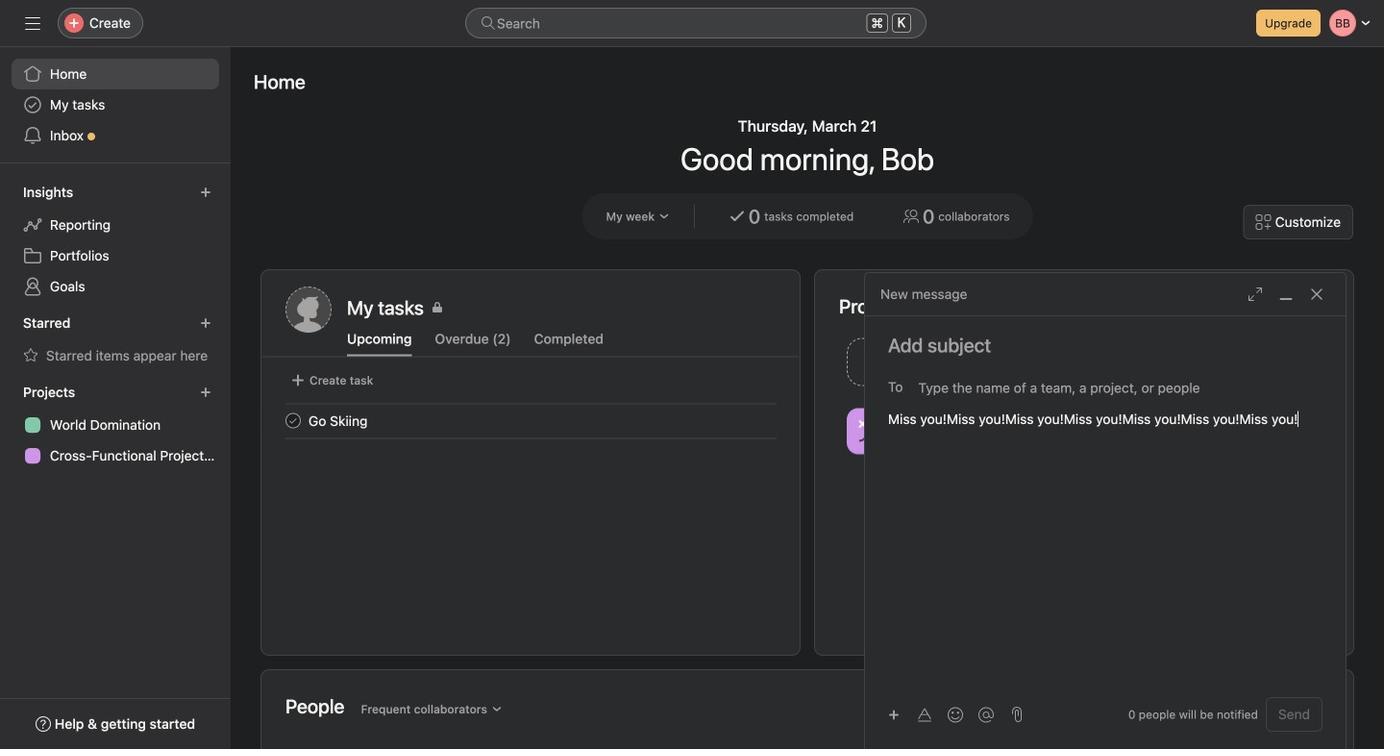 Task type: locate. For each thing, give the bounding box(es) containing it.
global element
[[0, 47, 231, 163]]

projects element
[[0, 375, 231, 475]]

1 vertical spatial list item
[[263, 403, 800, 438]]

Search tasks, projects, and more text field
[[465, 8, 927, 38]]

minimize image
[[1279, 287, 1294, 302]]

toolbar
[[881, 701, 1004, 728]]

new insights image
[[200, 187, 212, 198]]

list item
[[840, 333, 1085, 391], [263, 403, 800, 438]]

hide sidebar image
[[25, 15, 40, 31]]

None field
[[465, 8, 927, 38]]

insert an object image
[[889, 709, 900, 721]]

dialog
[[866, 273, 1346, 749]]

1 horizontal spatial list item
[[840, 333, 1085, 391]]

at mention image
[[979, 707, 994, 723]]

expand popout to full screen image
[[1248, 287, 1264, 302]]

Add subject text field
[[866, 332, 1346, 359]]



Task type: describe. For each thing, give the bounding box(es) containing it.
add items to starred image
[[200, 317, 212, 329]]

0 horizontal spatial list item
[[263, 403, 800, 438]]

line_and_symbols image
[[859, 420, 882, 443]]

insights element
[[0, 175, 231, 306]]

close image
[[1310, 287, 1325, 302]]

new project or portfolio image
[[200, 387, 212, 398]]

mark complete image
[[282, 409, 305, 432]]

starred element
[[0, 306, 231, 375]]

add profile photo image
[[286, 287, 332, 333]]

0 vertical spatial list item
[[840, 333, 1085, 391]]

Mark complete checkbox
[[282, 409, 305, 432]]

Type the name of a team, a project, or people text field
[[919, 376, 1313, 399]]



Task type: vqa. For each thing, say whether or not it's contained in the screenshot.
At Mention image
yes



